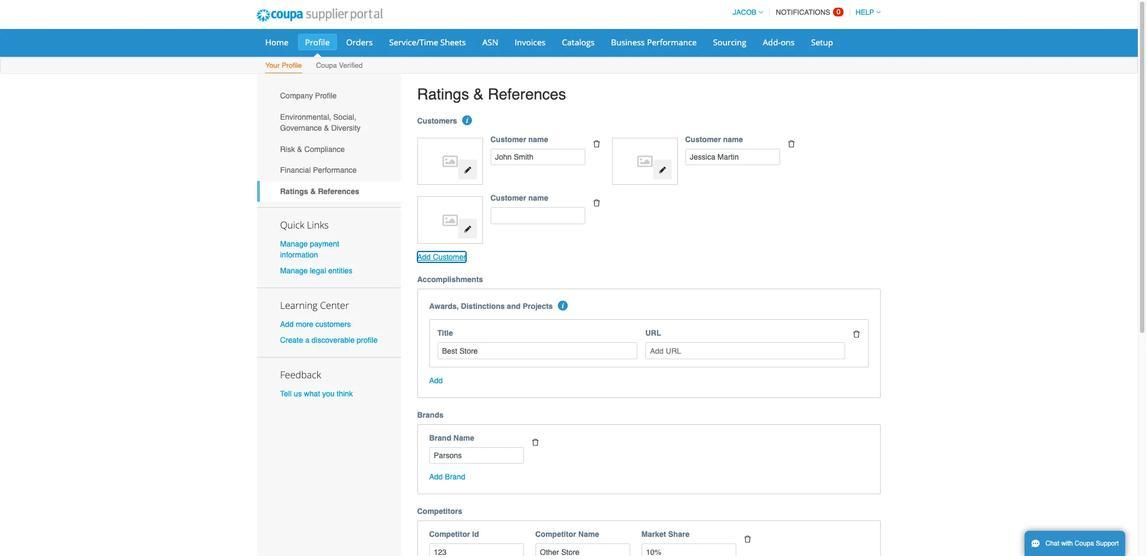 Task type: describe. For each thing, give the bounding box(es) containing it.
additional information image
[[558, 301, 568, 311]]

payment
[[310, 239, 339, 248]]

& right risk
[[297, 145, 302, 154]]

home link
[[258, 34, 296, 50]]

create
[[280, 336, 303, 345]]

tell us what you think button
[[280, 389, 353, 400]]

chat with coupa support
[[1046, 540, 1119, 548]]

performance for business performance
[[647, 37, 697, 48]]

financial
[[280, 166, 311, 175]]

risk & compliance
[[280, 145, 345, 154]]

competitors
[[417, 508, 462, 516]]

service/time
[[389, 37, 438, 48]]

1 vertical spatial ratings
[[280, 187, 308, 196]]

Brand Name text field
[[429, 448, 524, 464]]

environmental, social, governance & diversity link
[[257, 107, 401, 139]]

Competitor Name text field
[[536, 544, 630, 557]]

orders
[[346, 37, 373, 48]]

manage for manage payment information
[[280, 239, 308, 248]]

manage payment information link
[[280, 239, 339, 259]]

0 vertical spatial ratings
[[417, 85, 469, 103]]

sourcing
[[713, 37, 747, 48]]

add button
[[429, 375, 443, 386]]

service/time sheets
[[389, 37, 466, 48]]

quick links
[[280, 218, 329, 231]]

add for add customer
[[417, 253, 431, 262]]

entities
[[328, 266, 353, 275]]

coupa supplier portal image
[[249, 2, 390, 29]]

coupa verified link
[[316, 59, 363, 73]]

0 vertical spatial ratings & references
[[417, 85, 566, 103]]

manage legal entities link
[[280, 266, 353, 275]]

us
[[294, 390, 302, 399]]

brands
[[417, 411, 444, 420]]

add more customers link
[[280, 320, 351, 329]]

additional information image
[[462, 115, 472, 125]]

profile link
[[298, 34, 337, 50]]

catalogs
[[562, 37, 595, 48]]

what
[[304, 390, 320, 399]]

Market Share text field
[[642, 544, 736, 557]]

diversity
[[331, 124, 361, 132]]

discoverable
[[312, 336, 355, 345]]

sourcing link
[[706, 34, 754, 50]]

business
[[611, 37, 645, 48]]

name for brand name
[[454, 434, 474, 443]]

references inside ratings & references link
[[318, 187, 359, 196]]

Customer name text field
[[491, 208, 585, 224]]

market
[[642, 530, 666, 539]]

with
[[1062, 540, 1073, 548]]

Competitor Id text field
[[429, 544, 524, 557]]

legal
[[310, 266, 326, 275]]

url
[[646, 329, 661, 338]]

awards, distinctions and projects
[[429, 302, 553, 311]]

profile
[[357, 336, 378, 345]]

compliance
[[304, 145, 345, 154]]

your profile link
[[265, 59, 302, 73]]

help
[[856, 8, 875, 16]]

add-ons link
[[756, 34, 802, 50]]

projects
[[523, 302, 553, 311]]

id
[[472, 530, 479, 539]]

links
[[307, 218, 329, 231]]

company profile
[[280, 92, 337, 100]]

add-ons
[[763, 37, 795, 48]]

1 vertical spatial ratings & references
[[280, 187, 359, 196]]

add for add brand
[[429, 473, 443, 482]]

you
[[322, 390, 335, 399]]

environmental,
[[280, 113, 331, 121]]

customer for 1st customer name text field
[[491, 135, 526, 144]]

invoices link
[[508, 34, 553, 50]]

center
[[320, 299, 349, 312]]

manage legal entities
[[280, 266, 353, 275]]

feedback
[[280, 368, 321, 382]]

manage for manage legal entities
[[280, 266, 308, 275]]

setup link
[[804, 34, 841, 50]]

name for competitor name
[[578, 530, 599, 539]]

1 horizontal spatial references
[[488, 85, 566, 103]]

title
[[438, 329, 453, 338]]

catalogs link
[[555, 34, 602, 50]]

share
[[669, 530, 690, 539]]

think
[[337, 390, 353, 399]]

your profile
[[265, 61, 302, 70]]

customer inside button
[[433, 253, 466, 262]]

and
[[507, 302, 521, 311]]

asn
[[483, 37, 498, 48]]

financial performance
[[280, 166, 357, 175]]



Task type: vqa. For each thing, say whether or not it's contained in the screenshot.
+1 201-555-0123 "text box"
no



Task type: locate. For each thing, give the bounding box(es) containing it.
more
[[296, 320, 313, 329]]

profile up environmental, social, governance & diversity link
[[315, 92, 337, 100]]

tell
[[280, 390, 292, 399]]

1 horizontal spatial name
[[578, 530, 599, 539]]

your
[[265, 61, 280, 70]]

manage
[[280, 239, 308, 248], [280, 266, 308, 275]]

customer
[[491, 135, 526, 144], [685, 135, 721, 144], [491, 194, 526, 203], [433, 253, 466, 262]]

& down financial performance
[[310, 187, 316, 196]]

0 horizontal spatial ratings
[[280, 187, 308, 196]]

notifications
[[776, 8, 831, 16]]

setup
[[811, 37, 834, 48]]

1 vertical spatial manage
[[280, 266, 308, 275]]

add up competitors
[[429, 473, 443, 482]]

verified
[[339, 61, 363, 70]]

profile
[[305, 37, 330, 48], [282, 61, 302, 70], [315, 92, 337, 100]]

competitor for competitor name
[[536, 530, 576, 539]]

add-
[[763, 37, 781, 48]]

name up competitor name text box
[[578, 530, 599, 539]]

0 horizontal spatial competitor
[[429, 530, 470, 539]]

references down invoices
[[488, 85, 566, 103]]

2 vertical spatial profile
[[315, 92, 337, 100]]

1 vertical spatial performance
[[313, 166, 357, 175]]

& left "diversity"
[[324, 124, 329, 132]]

0 horizontal spatial references
[[318, 187, 359, 196]]

add
[[417, 253, 431, 262], [280, 320, 294, 329], [429, 376, 443, 385], [429, 473, 443, 482]]

create a discoverable profile link
[[280, 336, 378, 345]]

add for add more customers
[[280, 320, 294, 329]]

1 manage from the top
[[280, 239, 308, 248]]

business performance link
[[604, 34, 704, 50]]

competitor
[[429, 530, 470, 539], [536, 530, 576, 539]]

0 horizontal spatial coupa
[[316, 61, 337, 70]]

performance
[[647, 37, 697, 48], [313, 166, 357, 175]]

a
[[305, 336, 310, 345]]

ratings
[[417, 85, 469, 103], [280, 187, 308, 196]]

1 horizontal spatial coupa
[[1075, 540, 1095, 548]]

0 vertical spatial references
[[488, 85, 566, 103]]

logo image
[[423, 143, 477, 180], [618, 143, 672, 180], [423, 202, 477, 239]]

manage down information
[[280, 266, 308, 275]]

change image image
[[464, 166, 472, 174], [659, 166, 666, 174], [464, 225, 472, 233]]

0 horizontal spatial name
[[454, 434, 474, 443]]

awards,
[[429, 302, 459, 311]]

Customer name text field
[[491, 149, 585, 165], [685, 149, 780, 165]]

add up brands
[[429, 376, 443, 385]]

performance down risk & compliance link
[[313, 166, 357, 175]]

0 vertical spatial profile
[[305, 37, 330, 48]]

invoices
[[515, 37, 546, 48]]

add brand
[[429, 473, 466, 482]]

0 horizontal spatial customer name text field
[[491, 149, 585, 165]]

support
[[1096, 540, 1119, 548]]

&
[[474, 85, 484, 103], [324, 124, 329, 132], [297, 145, 302, 154], [310, 187, 316, 196]]

navigation
[[728, 2, 881, 23]]

competitor down competitors
[[429, 530, 470, 539]]

ratings & references link
[[257, 181, 401, 202]]

accomplishments
[[417, 275, 483, 284]]

ratings down 'financial'
[[280, 187, 308, 196]]

profile right your
[[282, 61, 302, 70]]

performance for financial performance
[[313, 166, 357, 175]]

navigation containing notifications 0
[[728, 2, 881, 23]]

ratings up "customers"
[[417, 85, 469, 103]]

2 competitor from the left
[[536, 530, 576, 539]]

market share
[[642, 530, 690, 539]]

ons
[[781, 37, 795, 48]]

quick
[[280, 218, 305, 231]]

& inside environmental, social, governance & diversity
[[324, 124, 329, 132]]

company
[[280, 92, 313, 100]]

references down the financial performance link
[[318, 187, 359, 196]]

social,
[[333, 113, 356, 121]]

manage payment information
[[280, 239, 339, 259]]

add customer
[[417, 253, 466, 262]]

0 vertical spatial brand
[[429, 434, 451, 443]]

risk
[[280, 145, 295, 154]]

profile for company profile
[[315, 92, 337, 100]]

add inside add brand button
[[429, 473, 443, 482]]

learning
[[280, 299, 318, 312]]

tell us what you think
[[280, 390, 353, 399]]

performance right 'business'
[[647, 37, 697, 48]]

2 customer name text field from the left
[[685, 149, 780, 165]]

company profile link
[[257, 85, 401, 107]]

0 vertical spatial name
[[454, 434, 474, 443]]

URL text field
[[646, 343, 846, 359]]

manage up information
[[280, 239, 308, 248]]

competitor for competitor id
[[429, 530, 470, 539]]

brand
[[429, 434, 451, 443], [445, 473, 466, 482]]

1 vertical spatial brand
[[445, 473, 466, 482]]

1 horizontal spatial performance
[[647, 37, 697, 48]]

& down asn link
[[474, 85, 484, 103]]

environmental, social, governance & diversity
[[280, 113, 361, 132]]

ratings & references
[[417, 85, 566, 103], [280, 187, 359, 196]]

1 customer name text field from the left
[[491, 149, 585, 165]]

1 vertical spatial coupa
[[1075, 540, 1095, 548]]

0 vertical spatial coupa
[[316, 61, 337, 70]]

coupa verified
[[316, 61, 363, 70]]

add more customers
[[280, 320, 351, 329]]

financial performance link
[[257, 160, 401, 181]]

brand down brands
[[429, 434, 451, 443]]

customer for customer name text box
[[491, 194, 526, 203]]

add for add
[[429, 376, 443, 385]]

1 vertical spatial references
[[318, 187, 359, 196]]

name up the brand name text field
[[454, 434, 474, 443]]

competitor id
[[429, 530, 479, 539]]

coupa inside coupa verified link
[[316, 61, 337, 70]]

sheets
[[441, 37, 466, 48]]

0 horizontal spatial performance
[[313, 166, 357, 175]]

name
[[529, 135, 549, 144], [723, 135, 743, 144], [529, 194, 549, 203]]

ratings & references up additional information icon
[[417, 85, 566, 103]]

1 competitor from the left
[[429, 530, 470, 539]]

create a discoverable profile
[[280, 336, 378, 345]]

competitor name
[[536, 530, 599, 539]]

name
[[454, 434, 474, 443], [578, 530, 599, 539]]

add up create
[[280, 320, 294, 329]]

orders link
[[339, 34, 380, 50]]

0 horizontal spatial ratings & references
[[280, 187, 359, 196]]

1 horizontal spatial ratings
[[417, 85, 469, 103]]

0 vertical spatial performance
[[647, 37, 697, 48]]

chat with coupa support button
[[1025, 531, 1126, 557]]

information
[[280, 250, 318, 259]]

1 horizontal spatial ratings & references
[[417, 85, 566, 103]]

add customer button
[[417, 252, 466, 263]]

home
[[265, 37, 289, 48]]

customer for 1st customer name text field from right
[[685, 135, 721, 144]]

2 manage from the top
[[280, 266, 308, 275]]

coupa right with
[[1075, 540, 1095, 548]]

0
[[837, 8, 841, 16]]

profile down coupa supplier portal image
[[305, 37, 330, 48]]

coupa inside chat with coupa support button
[[1075, 540, 1095, 548]]

profile for your profile
[[282, 61, 302, 70]]

0 vertical spatial manage
[[280, 239, 308, 248]]

customers
[[417, 116, 457, 125]]

notifications 0
[[776, 8, 841, 16]]

risk & compliance link
[[257, 139, 401, 160]]

chat
[[1046, 540, 1060, 548]]

1 horizontal spatial customer name text field
[[685, 149, 780, 165]]

Title text field
[[438, 343, 637, 359]]

learning center
[[280, 299, 349, 312]]

governance
[[280, 124, 322, 132]]

competitor up competitor name text box
[[536, 530, 576, 539]]

brand name
[[429, 434, 474, 443]]

manage inside manage payment information
[[280, 239, 308, 248]]

1 vertical spatial name
[[578, 530, 599, 539]]

jacob
[[733, 8, 757, 16]]

1 horizontal spatial competitor
[[536, 530, 576, 539]]

customer name
[[491, 135, 549, 144], [685, 135, 743, 144], [491, 194, 549, 203]]

brand down the brand name text field
[[445, 473, 466, 482]]

coupa left verified
[[316, 61, 337, 70]]

business performance
[[611, 37, 697, 48]]

add inside add customer button
[[417, 253, 431, 262]]

add up accomplishments
[[417, 253, 431, 262]]

service/time sheets link
[[382, 34, 473, 50]]

brand inside button
[[445, 473, 466, 482]]

add brand button
[[429, 472, 466, 483]]

ratings & references down financial performance
[[280, 187, 359, 196]]

1 vertical spatial profile
[[282, 61, 302, 70]]

distinctions
[[461, 302, 505, 311]]



